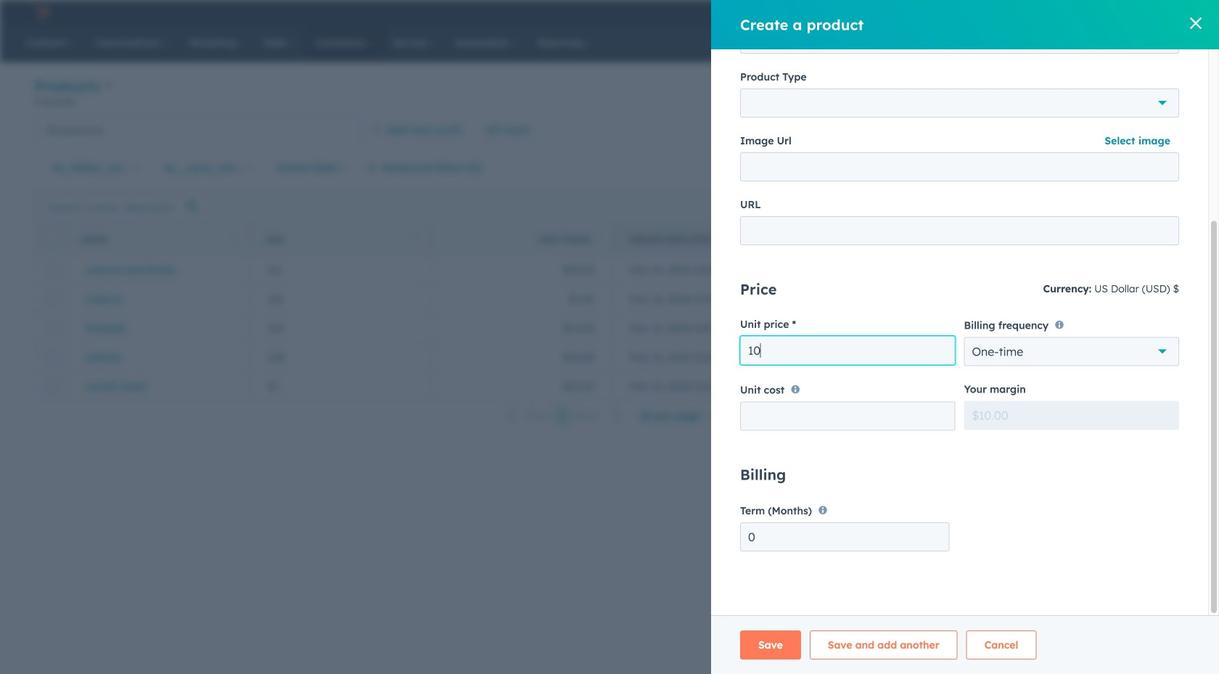 Task type: locate. For each thing, give the bounding box(es) containing it.
marketplaces image
[[986, 7, 999, 20]]

Search HubSpot search field
[[1015, 30, 1168, 55]]

dialog
[[711, 0, 1219, 674]]

None text field
[[740, 23, 1179, 54], [740, 402, 955, 431], [740, 23, 1179, 54], [740, 402, 955, 431]]

1 horizontal spatial press to sort. image
[[595, 233, 601, 243]]

menu
[[880, 0, 1202, 23]]

1 horizontal spatial press to sort. element
[[413, 233, 418, 246]]

press to sort. image
[[231, 233, 237, 243], [595, 233, 601, 243]]

pagination navigation
[[499, 406, 630, 426]]

close image
[[1190, 17, 1202, 29]]

banner
[[35, 75, 1184, 115]]

descending sort. press to sort ascending. element
[[1165, 233, 1170, 246]]

press to sort. element
[[231, 233, 237, 246], [413, 233, 418, 246], [595, 233, 601, 246]]

0 horizontal spatial press to sort. element
[[231, 233, 237, 246]]

0 horizontal spatial press to sort. image
[[231, 233, 237, 243]]

2 horizontal spatial press to sort. element
[[595, 233, 601, 246]]

None text field
[[740, 152, 1179, 181], [740, 216, 1179, 245], [740, 336, 955, 365], [964, 401, 1179, 430], [740, 152, 1179, 181], [740, 216, 1179, 245], [740, 336, 955, 365], [964, 401, 1179, 430]]

1 press to sort. element from the left
[[231, 233, 237, 246]]



Task type: vqa. For each thing, say whether or not it's contained in the screenshot.
howard n/a image
no



Task type: describe. For each thing, give the bounding box(es) containing it.
Search name, description, or SKU search field
[[38, 194, 210, 220]]

2 press to sort. image from the left
[[595, 233, 601, 243]]

1 press to sort. image from the left
[[231, 233, 237, 243]]

None text field
[[740, 522, 949, 551]]

2 press to sort. element from the left
[[413, 233, 418, 246]]

3 press to sort. element from the left
[[595, 233, 601, 246]]

terry turtle image
[[1095, 5, 1108, 18]]



